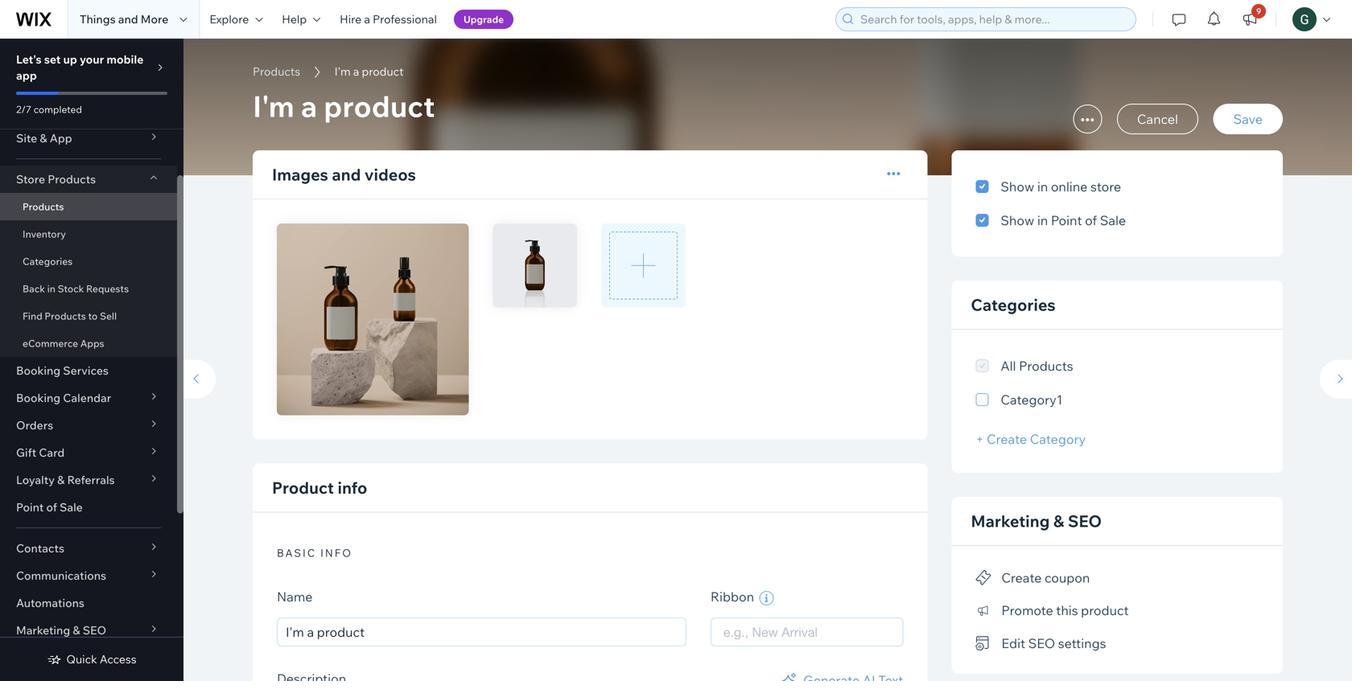 Task type: describe. For each thing, give the bounding box(es) containing it.
videos
[[365, 165, 416, 185]]

let's set up your mobile app
[[16, 52, 144, 83]]

categories link
[[0, 248, 177, 275]]

0 horizontal spatial i'm
[[253, 88, 294, 124]]

images and videos
[[272, 165, 416, 185]]

quick
[[66, 653, 97, 667]]

orders
[[16, 419, 53, 433]]

booking for booking services
[[16, 364, 61, 378]]

help
[[282, 12, 307, 26]]

+
[[976, 431, 984, 448]]

access
[[100, 653, 137, 667]]

communications
[[16, 569, 106, 583]]

edit seo settings
[[1002, 636, 1106, 652]]

seo settings image
[[976, 637, 992, 652]]

site & app
[[16, 131, 72, 145]]

2/7 completed
[[16, 103, 82, 116]]

edit seo settings button
[[976, 632, 1106, 655]]

set
[[44, 52, 61, 66]]

point inside sidebar element
[[16, 501, 44, 515]]

create inside button
[[1002, 570, 1042, 586]]

your
[[80, 52, 104, 66]]

orders button
[[0, 412, 177, 440]]

find products to sell
[[23, 310, 117, 322]]

marketing inside the i'm a product form
[[971, 512, 1050, 532]]

settings
[[1058, 636, 1106, 652]]

quick access
[[66, 653, 137, 667]]

more
[[141, 12, 169, 26]]

booking for booking calendar
[[16, 391, 61, 405]]

completed
[[34, 103, 82, 116]]

basic info
[[277, 547, 353, 560]]

products for all products
[[1019, 358, 1074, 374]]

card
[[39, 446, 65, 460]]

ecommerce apps
[[23, 338, 104, 350]]

loyalty
[[16, 473, 55, 487]]

Select box search field
[[724, 619, 891, 646]]

loyalty & referrals
[[16, 473, 115, 487]]

& for site & app dropdown button
[[40, 131, 47, 145]]

all
[[1001, 358, 1016, 374]]

promote
[[1002, 603, 1053, 619]]

marketing & seo inside the i'm a product form
[[971, 512, 1102, 532]]

booking services link
[[0, 357, 177, 385]]

2/7
[[16, 103, 31, 116]]

store products button
[[0, 166, 177, 193]]

basic
[[277, 547, 316, 560]]

automations link
[[0, 590, 177, 617]]

info for basic info
[[320, 547, 353, 560]]

0 horizontal spatial a
[[301, 88, 317, 124]]

0 vertical spatial i'm
[[335, 64, 351, 78]]

sell
[[100, 310, 117, 322]]

loyalty & referrals button
[[0, 467, 177, 494]]

categories inside the i'm a product form
[[971, 295, 1056, 315]]

marketing inside dropdown button
[[16, 624, 70, 638]]

app
[[50, 131, 72, 145]]

edit
[[1002, 636, 1026, 652]]

communications button
[[0, 563, 177, 590]]

back in stock requests link
[[0, 275, 177, 303]]

categories inside categories link
[[23, 256, 73, 268]]

automations
[[16, 596, 84, 611]]

0 vertical spatial product
[[362, 64, 404, 78]]

to
[[88, 310, 98, 322]]

inventory
[[23, 228, 66, 240]]

booking services
[[16, 364, 109, 378]]

sidebar element
[[0, 39, 184, 682]]

category1
[[1001, 392, 1063, 408]]

show in point of sale
[[1001, 213, 1126, 229]]

in for stock
[[47, 283, 55, 295]]

hire a professional
[[340, 12, 437, 26]]

this
[[1056, 603, 1078, 619]]

2 horizontal spatial seo
[[1068, 512, 1102, 532]]

1 vertical spatial product
[[324, 88, 435, 124]]

gift
[[16, 446, 36, 460]]

all products
[[1001, 358, 1074, 374]]

point of sale
[[16, 501, 83, 515]]

booking calendar
[[16, 391, 111, 405]]

products down help
[[253, 64, 300, 78]]

info for product info
[[338, 478, 367, 498]]

gift card
[[16, 446, 65, 460]]

name
[[277, 589, 313, 605]]

store
[[16, 172, 45, 186]]

in for online
[[1037, 179, 1048, 195]]

stock
[[58, 283, 84, 295]]

products up inventory
[[23, 201, 64, 213]]

gift card button
[[0, 440, 177, 467]]

upgrade button
[[454, 10, 514, 29]]

+ create category button
[[976, 431, 1086, 448]]

coupon
[[1045, 570, 1090, 586]]

promote coupon image
[[976, 571, 992, 586]]

upgrade
[[464, 13, 504, 25]]

point inside the i'm a product form
[[1051, 213, 1082, 229]]

seo inside button
[[1029, 636, 1055, 652]]

of inside the i'm a product form
[[1085, 213, 1097, 229]]

create coupon
[[1002, 570, 1090, 586]]

show for show in point of sale
[[1001, 213, 1035, 229]]

0 vertical spatial i'm a product
[[335, 64, 404, 78]]

online
[[1051, 179, 1088, 195]]

9 button
[[1232, 0, 1268, 39]]

Add a product name text field
[[277, 618, 687, 647]]

back in stock requests
[[23, 283, 129, 295]]

promote this product button
[[976, 599, 1129, 622]]



Task type: vqa. For each thing, say whether or not it's contained in the screenshot.
Visitors
no



Task type: locate. For each thing, give the bounding box(es) containing it.
let's
[[16, 52, 42, 66]]

& inside the i'm a product form
[[1054, 512, 1064, 532]]

marketing & seo
[[971, 512, 1102, 532], [16, 624, 106, 638]]

products link inside the i'm a product form
[[245, 64, 308, 80]]

product up videos at the left top of page
[[324, 88, 435, 124]]

app
[[16, 68, 37, 83]]

Search for tools, apps, help & more... field
[[856, 8, 1131, 31]]

1 horizontal spatial categories
[[971, 295, 1056, 315]]

1 horizontal spatial products link
[[245, 64, 308, 80]]

0 vertical spatial info
[[338, 478, 367, 498]]

0 vertical spatial a
[[364, 12, 370, 26]]

i'm a product
[[335, 64, 404, 78], [253, 88, 435, 124]]

0 horizontal spatial marketing
[[16, 624, 70, 638]]

a
[[364, 12, 370, 26], [353, 64, 359, 78], [301, 88, 317, 124]]

2 booking from the top
[[16, 391, 61, 405]]

0 vertical spatial products link
[[245, 64, 308, 80]]

9
[[1257, 6, 1262, 16]]

hire a professional link
[[330, 0, 447, 39]]

products right store
[[48, 172, 96, 186]]

category
[[1030, 431, 1086, 448]]

1 show from the top
[[1001, 179, 1035, 195]]

seo right edit
[[1029, 636, 1055, 652]]

mobile
[[107, 52, 144, 66]]

create right the +
[[987, 431, 1027, 448]]

products for find products to sell
[[45, 310, 86, 322]]

categories up the all at bottom
[[971, 295, 1056, 315]]

products link down store products
[[0, 193, 177, 221]]

a right hire
[[364, 12, 370, 26]]

of down loyalty & referrals
[[46, 501, 57, 515]]

quick access button
[[47, 653, 137, 667]]

booking inside popup button
[[16, 391, 61, 405]]

1 horizontal spatial marketing
[[971, 512, 1050, 532]]

ecommerce
[[23, 338, 78, 350]]

0 vertical spatial create
[[987, 431, 1027, 448]]

cancel
[[1137, 111, 1178, 127]]

1 vertical spatial in
[[1037, 213, 1048, 229]]

products link down help
[[245, 64, 308, 80]]

1 horizontal spatial of
[[1085, 213, 1097, 229]]

1 vertical spatial i'm
[[253, 88, 294, 124]]

inventory link
[[0, 221, 177, 248]]

0 vertical spatial categories
[[23, 256, 73, 268]]

requests
[[86, 283, 129, 295]]

1 vertical spatial categories
[[971, 295, 1056, 315]]

categories down inventory
[[23, 256, 73, 268]]

a up images
[[301, 88, 317, 124]]

0 horizontal spatial categories
[[23, 256, 73, 268]]

point
[[1051, 213, 1082, 229], [16, 501, 44, 515]]

show down show in online store
[[1001, 213, 1035, 229]]

store products
[[16, 172, 96, 186]]

in right back
[[47, 283, 55, 295]]

create up promote
[[1002, 570, 1042, 586]]

0 vertical spatial in
[[1037, 179, 1048, 195]]

point down loyalty
[[16, 501, 44, 515]]

and for things
[[118, 12, 138, 26]]

& for the loyalty & referrals dropdown button
[[57, 473, 65, 487]]

booking calendar button
[[0, 385, 177, 412]]

cancel button
[[1117, 104, 1199, 134]]

1 vertical spatial info
[[320, 547, 353, 560]]

0 horizontal spatial products link
[[0, 193, 177, 221]]

1 vertical spatial of
[[46, 501, 57, 515]]

and for images
[[332, 165, 361, 185]]

contacts
[[16, 542, 64, 556]]

in left online
[[1037, 179, 1048, 195]]

0 vertical spatial marketing
[[971, 512, 1050, 532]]

0 vertical spatial show
[[1001, 179, 1035, 195]]

0 horizontal spatial of
[[46, 501, 57, 515]]

and
[[118, 12, 138, 26], [332, 165, 361, 185]]

marketing & seo inside 'marketing & seo' dropdown button
[[16, 624, 106, 638]]

show for show in online store
[[1001, 179, 1035, 195]]

apps
[[80, 338, 104, 350]]

0 vertical spatial point
[[1051, 213, 1082, 229]]

products for store products
[[48, 172, 96, 186]]

promote this product
[[1002, 603, 1129, 619]]

1 vertical spatial marketing & seo
[[16, 624, 106, 638]]

and left videos at the left top of page
[[332, 165, 361, 185]]

back
[[23, 283, 45, 295]]

in down show in online store
[[1037, 213, 1048, 229]]

& inside dropdown button
[[40, 131, 47, 145]]

referrals
[[67, 473, 115, 487]]

info right basic
[[320, 547, 353, 560]]

things
[[80, 12, 116, 26]]

2 vertical spatial a
[[301, 88, 317, 124]]

i'm down hire
[[335, 64, 351, 78]]

i'm a product form
[[175, 39, 1352, 682]]

1 vertical spatial and
[[332, 165, 361, 185]]

sale down store
[[1100, 213, 1126, 229]]

save button
[[1214, 104, 1283, 134]]

in inside sidebar element
[[47, 283, 55, 295]]

0 horizontal spatial and
[[118, 12, 138, 26]]

1 horizontal spatial marketing & seo
[[971, 512, 1102, 532]]

1 vertical spatial sale
[[60, 501, 83, 515]]

sale down loyalty & referrals
[[60, 501, 83, 515]]

booking up orders
[[16, 391, 61, 405]]

1 vertical spatial i'm a product
[[253, 88, 435, 124]]

sale
[[1100, 213, 1126, 229], [60, 501, 83, 515]]

& right loyalty
[[57, 473, 65, 487]]

create
[[987, 431, 1027, 448], [1002, 570, 1042, 586]]

of inside sidebar element
[[46, 501, 57, 515]]

in for point
[[1037, 213, 1048, 229]]

0 vertical spatial and
[[118, 12, 138, 26]]

marketing up create coupon button
[[971, 512, 1050, 532]]

site & app button
[[0, 125, 177, 152]]

i'm up images
[[253, 88, 294, 124]]

1 horizontal spatial a
[[353, 64, 359, 78]]

0 horizontal spatial sale
[[60, 501, 83, 515]]

1 vertical spatial products link
[[0, 193, 177, 221]]

0 horizontal spatial marketing & seo
[[16, 624, 106, 638]]

2 vertical spatial product
[[1081, 603, 1129, 619]]

marketing down automations
[[16, 624, 70, 638]]

product
[[272, 478, 334, 498]]

seo
[[1068, 512, 1102, 532], [83, 624, 106, 638], [1029, 636, 1055, 652]]

of down store
[[1085, 213, 1097, 229]]

booking down ecommerce
[[16, 364, 61, 378]]

1 vertical spatial show
[[1001, 213, 1035, 229]]

1 booking from the top
[[16, 364, 61, 378]]

sale inside sidebar element
[[60, 501, 83, 515]]

site
[[16, 131, 37, 145]]

& up quick at bottom left
[[73, 624, 80, 638]]

show left online
[[1001, 179, 1035, 195]]

help button
[[272, 0, 330, 39]]

1 vertical spatial point
[[16, 501, 44, 515]]

hire
[[340, 12, 362, 26]]

2 horizontal spatial a
[[364, 12, 370, 26]]

1 horizontal spatial sale
[[1100, 213, 1126, 229]]

ecommerce apps link
[[0, 330, 177, 357]]

ribbon
[[711, 589, 757, 605]]

promote image
[[976, 604, 992, 619]]

marketing & seo button
[[0, 617, 177, 645]]

i'm a product down hire
[[335, 64, 404, 78]]

0 horizontal spatial seo
[[83, 624, 106, 638]]

create coupon button
[[976, 566, 1090, 589]]

store
[[1091, 179, 1121, 195]]

i'm a product up images and videos
[[253, 88, 435, 124]]

products up category1
[[1019, 358, 1074, 374]]

&
[[40, 131, 47, 145], [57, 473, 65, 487], [1054, 512, 1064, 532], [73, 624, 80, 638]]

+ create category
[[976, 431, 1086, 448]]

a inside hire a professional link
[[364, 12, 370, 26]]

in
[[1037, 179, 1048, 195], [1037, 213, 1048, 229], [47, 283, 55, 295]]

point down online
[[1051, 213, 1082, 229]]

0 vertical spatial booking
[[16, 364, 61, 378]]

product right this
[[1081, 603, 1129, 619]]

seo down automations link
[[83, 624, 106, 638]]

i'm
[[335, 64, 351, 78], [253, 88, 294, 124]]

1 vertical spatial a
[[353, 64, 359, 78]]

show in online store
[[1001, 179, 1121, 195]]

2 show from the top
[[1001, 213, 1035, 229]]

product down hire a professional link
[[362, 64, 404, 78]]

marketing & seo up create coupon button
[[971, 512, 1102, 532]]

and left "more"
[[118, 12, 138, 26]]

products inside popup button
[[48, 172, 96, 186]]

professional
[[373, 12, 437, 26]]

1 horizontal spatial seo
[[1029, 636, 1055, 652]]

0 vertical spatial marketing & seo
[[971, 512, 1102, 532]]

1 horizontal spatial point
[[1051, 213, 1082, 229]]

1 vertical spatial booking
[[16, 391, 61, 405]]

0 vertical spatial sale
[[1100, 213, 1126, 229]]

a down hire
[[353, 64, 359, 78]]

contacts button
[[0, 535, 177, 563]]

images
[[272, 165, 328, 185]]

& right site
[[40, 131, 47, 145]]

things and more
[[80, 12, 169, 26]]

products link
[[245, 64, 308, 80], [0, 193, 177, 221]]

find
[[23, 310, 42, 322]]

1 vertical spatial create
[[1002, 570, 1042, 586]]

marketing
[[971, 512, 1050, 532], [16, 624, 70, 638]]

and inside the i'm a product form
[[332, 165, 361, 185]]

& up the coupon
[[1054, 512, 1064, 532]]

save
[[1234, 111, 1263, 127]]

find products to sell link
[[0, 303, 177, 330]]

product inside "button"
[[1081, 603, 1129, 619]]

0 horizontal spatial point
[[16, 501, 44, 515]]

1 horizontal spatial i'm
[[335, 64, 351, 78]]

show
[[1001, 179, 1035, 195], [1001, 213, 1035, 229]]

product
[[362, 64, 404, 78], [324, 88, 435, 124], [1081, 603, 1129, 619]]

calendar
[[63, 391, 111, 405]]

1 vertical spatial marketing
[[16, 624, 70, 638]]

1 horizontal spatial and
[[332, 165, 361, 185]]

seo up the coupon
[[1068, 512, 1102, 532]]

products up 'ecommerce apps'
[[45, 310, 86, 322]]

seo inside dropdown button
[[83, 624, 106, 638]]

info right product
[[338, 478, 367, 498]]

up
[[63, 52, 77, 66]]

marketing & seo down automations
[[16, 624, 106, 638]]

explore
[[210, 12, 249, 26]]

0 vertical spatial of
[[1085, 213, 1097, 229]]

& for 'marketing & seo' dropdown button
[[73, 624, 80, 638]]

2 vertical spatial in
[[47, 283, 55, 295]]

sale inside the i'm a product form
[[1100, 213, 1126, 229]]



